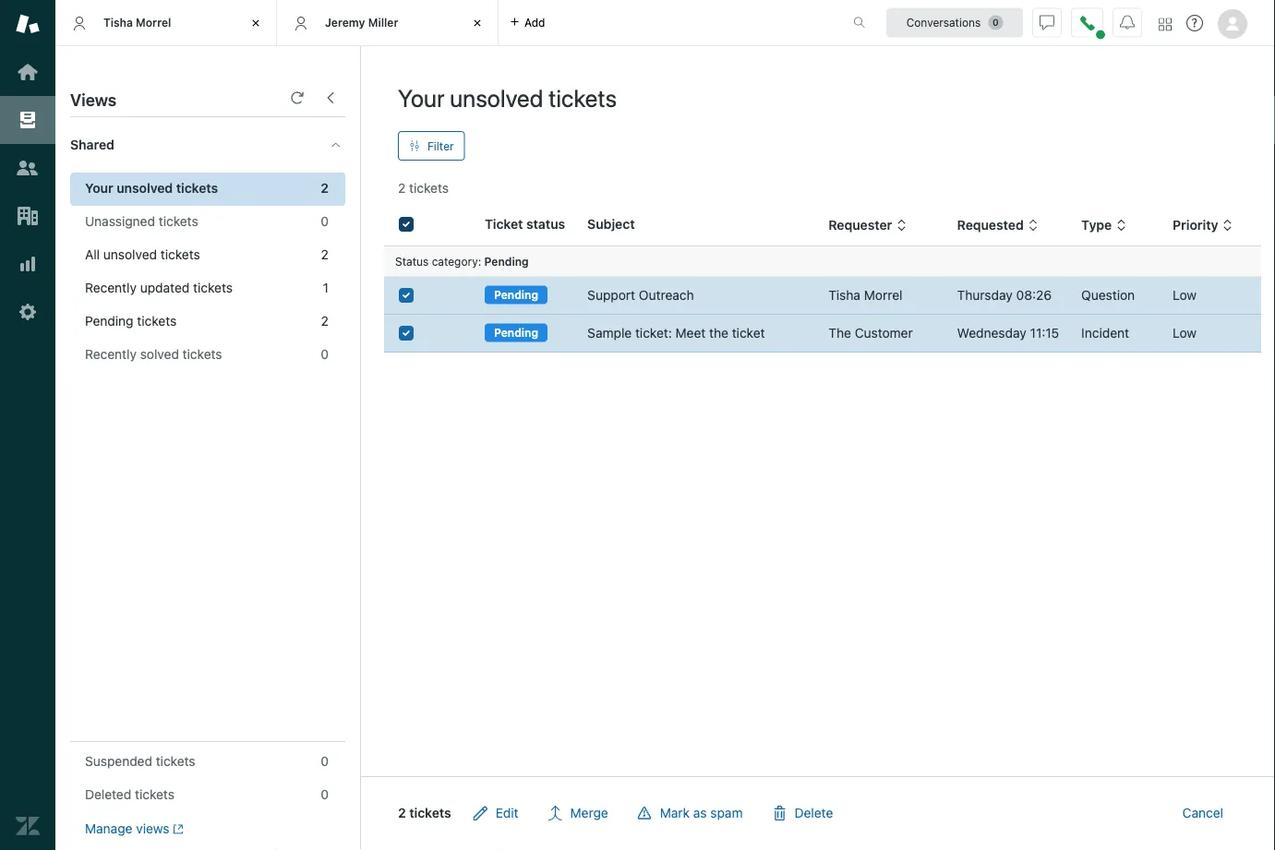Task type: locate. For each thing, give the bounding box(es) containing it.
1 vertical spatial tisha morrel
[[829, 288, 903, 303]]

as
[[694, 806, 707, 821]]

2 tickets down filter button
[[398, 181, 449, 196]]

tisha up the
[[829, 288, 861, 303]]

1 horizontal spatial your unsolved tickets
[[398, 84, 617, 112]]

shared heading
[[55, 117, 360, 173]]

close image left add popup button
[[468, 14, 487, 32]]

low right 'incident'
[[1173, 326, 1197, 341]]

2 0 from the top
[[321, 347, 329, 362]]

thursday
[[958, 288, 1013, 303]]

your up filter button
[[398, 84, 445, 112]]

tisha
[[103, 16, 133, 29], [829, 288, 861, 303]]

your up unassigned
[[85, 181, 113, 196]]

tickets
[[549, 84, 617, 112], [176, 181, 218, 196], [409, 181, 449, 196], [159, 214, 198, 229], [161, 247, 200, 262], [193, 280, 233, 296], [137, 314, 177, 329], [183, 347, 222, 362], [156, 754, 195, 769], [135, 788, 174, 803], [409, 806, 451, 821]]

type button
[[1082, 217, 1127, 234]]

close image
[[247, 14, 265, 32], [468, 14, 487, 32]]

edit
[[496, 806, 519, 821]]

get started image
[[16, 60, 40, 84]]

tisha up views
[[103, 16, 133, 29]]

recently
[[85, 280, 137, 296], [85, 347, 137, 362]]

unsolved up filter
[[450, 84, 544, 112]]

mark as spam
[[660, 806, 743, 821]]

2 tickets
[[398, 181, 449, 196], [398, 806, 451, 821]]

recently for recently solved tickets
[[85, 347, 137, 362]]

all unsolved tickets
[[85, 247, 200, 262]]

deleted tickets
[[85, 788, 174, 803]]

0 horizontal spatial tisha morrel
[[103, 16, 171, 29]]

1 vertical spatial morrel
[[864, 288, 903, 303]]

low
[[1173, 288, 1197, 303], [1173, 326, 1197, 341]]

1 vertical spatial recently
[[85, 347, 137, 362]]

zendesk products image
[[1159, 18, 1172, 31]]

morrel
[[136, 16, 171, 29], [864, 288, 903, 303]]

merge
[[570, 806, 609, 821]]

close image inside jeremy miller "tab"
[[468, 14, 487, 32]]

0 vertical spatial low
[[1173, 288, 1197, 303]]

main element
[[0, 0, 55, 851]]

0 vertical spatial recently
[[85, 280, 137, 296]]

zendesk support image
[[16, 12, 40, 36]]

unsolved
[[450, 84, 544, 112], [117, 181, 173, 196], [103, 247, 157, 262]]

3 0 from the top
[[321, 754, 329, 769]]

1 horizontal spatial close image
[[468, 14, 487, 32]]

1 horizontal spatial tisha morrel
[[829, 288, 903, 303]]

ticket
[[485, 217, 523, 232]]

0 vertical spatial 2 tickets
[[398, 181, 449, 196]]

0 horizontal spatial morrel
[[136, 16, 171, 29]]

tisha morrel
[[103, 16, 171, 29], [829, 288, 903, 303]]

recently down all
[[85, 280, 137, 296]]

cancel
[[1183, 806, 1224, 821]]

incident
[[1082, 326, 1130, 341]]

row containing sample ticket: meet the ticket
[[384, 315, 1262, 352]]

tisha morrel up views
[[103, 16, 171, 29]]

recently solved tickets
[[85, 347, 222, 362]]

4 0 from the top
[[321, 788, 329, 803]]

2
[[321, 181, 329, 196], [398, 181, 406, 196], [321, 247, 329, 262], [321, 314, 329, 329], [398, 806, 406, 821]]

2 for pending tickets
[[321, 314, 329, 329]]

outreach
[[639, 288, 694, 303]]

status category: pending
[[395, 255, 529, 268]]

2 recently from the top
[[85, 347, 137, 362]]

0 vertical spatial tisha morrel
[[103, 16, 171, 29]]

your unsolved tickets down add popup button
[[398, 84, 617, 112]]

2 close image from the left
[[468, 14, 487, 32]]

low down priority on the top
[[1173, 288, 1197, 303]]

2 low from the top
[[1173, 326, 1197, 341]]

0 vertical spatial your
[[398, 84, 445, 112]]

support
[[588, 288, 636, 303]]

your
[[398, 84, 445, 112], [85, 181, 113, 196]]

mark as spam button
[[623, 795, 758, 832]]

question
[[1082, 288, 1135, 303]]

recently for recently updated tickets
[[85, 280, 137, 296]]

priority
[[1173, 218, 1219, 233]]

manage views link
[[85, 821, 184, 838]]

row
[[384, 277, 1262, 315], [384, 315, 1262, 352]]

organizations image
[[16, 204, 40, 228]]

1 horizontal spatial morrel
[[864, 288, 903, 303]]

delete button
[[758, 795, 848, 832]]

requester button
[[829, 217, 907, 234]]

1 row from the top
[[384, 277, 1262, 315]]

your unsolved tickets
[[398, 84, 617, 112], [85, 181, 218, 196]]

0
[[321, 214, 329, 229], [321, 347, 329, 362], [321, 754, 329, 769], [321, 788, 329, 803]]

unsolved up unassigned tickets
[[117, 181, 173, 196]]

0 for unassigned tickets
[[321, 214, 329, 229]]

your unsolved tickets up unassigned tickets
[[85, 181, 218, 196]]

jeremy
[[325, 16, 365, 29]]

2 vertical spatial unsolved
[[103, 247, 157, 262]]

cancel button
[[1168, 795, 1239, 832]]

08:26
[[1017, 288, 1052, 303]]

1 vertical spatial 2 tickets
[[398, 806, 451, 821]]

0 horizontal spatial your unsolved tickets
[[85, 181, 218, 196]]

unsolved down unassigned
[[103, 247, 157, 262]]

recently down the pending tickets
[[85, 347, 137, 362]]

0 for suspended tickets
[[321, 754, 329, 769]]

1 close image from the left
[[247, 14, 265, 32]]

pending
[[485, 255, 529, 268], [494, 288, 539, 301], [85, 314, 134, 329], [494, 326, 539, 339]]

close image left jeremy
[[247, 14, 265, 32]]

2 2 tickets from the top
[[398, 806, 451, 821]]

1 recently from the top
[[85, 280, 137, 296]]

1 0 from the top
[[321, 214, 329, 229]]

status
[[527, 217, 565, 232]]

2 row from the top
[[384, 315, 1262, 352]]

unassigned
[[85, 214, 155, 229]]

views image
[[16, 108, 40, 132]]

2 tickets left edit button
[[398, 806, 451, 821]]

1 low from the top
[[1173, 288, 1197, 303]]

shared button
[[55, 117, 311, 173]]

button displays agent's chat status as invisible. image
[[1040, 15, 1055, 30]]

1 horizontal spatial your
[[398, 84, 445, 112]]

2 tickets inside region
[[398, 806, 451, 821]]

1 vertical spatial tisha
[[829, 288, 861, 303]]

spam
[[711, 806, 743, 821]]

collapse views pane image
[[323, 91, 338, 105]]

2 for your unsolved tickets
[[321, 181, 329, 196]]

support outreach
[[588, 288, 694, 303]]

0 horizontal spatial your
[[85, 181, 113, 196]]

1 horizontal spatial tisha
[[829, 288, 861, 303]]

conversations
[[907, 16, 981, 29]]

suspended
[[85, 754, 152, 769]]

delete
[[795, 806, 834, 821]]

ticket:
[[636, 326, 672, 341]]

morrel inside tab
[[136, 16, 171, 29]]

0 vertical spatial morrel
[[136, 16, 171, 29]]

0 horizontal spatial close image
[[247, 14, 265, 32]]

tisha morrel up the customer on the top of page
[[829, 288, 903, 303]]

tisha inside row
[[829, 288, 861, 303]]

miller
[[368, 16, 399, 29]]

1 2 tickets from the top
[[398, 181, 449, 196]]

requester
[[829, 218, 893, 233]]

close image inside tisha morrel tab
[[247, 14, 265, 32]]

tisha inside tab
[[103, 16, 133, 29]]

get help image
[[1187, 15, 1204, 31]]

tabs tab list
[[55, 0, 834, 46]]

notifications image
[[1120, 15, 1135, 30]]

0 horizontal spatial tisha
[[103, 16, 133, 29]]

now showing 2 tickets region
[[361, 198, 1276, 851]]

1 vertical spatial low
[[1173, 326, 1197, 341]]

0 vertical spatial tisha
[[103, 16, 133, 29]]

morrel inside row
[[864, 288, 903, 303]]



Task type: vqa. For each thing, say whether or not it's contained in the screenshot.
category:
yes



Task type: describe. For each thing, give the bounding box(es) containing it.
add
[[525, 16, 545, 29]]

0 vertical spatial your unsolved tickets
[[398, 84, 617, 112]]

support outreach link
[[588, 286, 694, 305]]

solved
[[140, 347, 179, 362]]

requested button
[[958, 217, 1039, 234]]

meet
[[676, 326, 706, 341]]

ticket status
[[485, 217, 565, 232]]

thursday 08:26
[[958, 288, 1052, 303]]

manage
[[85, 822, 133, 837]]

jeremy miller tab
[[277, 0, 499, 46]]

customers image
[[16, 156, 40, 180]]

(opens in a new tab) image
[[170, 824, 184, 835]]

1 vertical spatial unsolved
[[117, 181, 173, 196]]

tisha morrel tab
[[55, 0, 277, 46]]

close image for tisha morrel
[[247, 14, 265, 32]]

wednesday
[[958, 326, 1027, 341]]

category:
[[432, 255, 481, 268]]

the
[[829, 326, 852, 341]]

views
[[70, 90, 116, 109]]

customer
[[855, 326, 913, 341]]

edit button
[[459, 795, 534, 832]]

sample ticket: meet the ticket link
[[588, 324, 765, 343]]

status
[[395, 255, 429, 268]]

low for question
[[1173, 288, 1197, 303]]

1 vertical spatial your
[[85, 181, 113, 196]]

0 for recently solved tickets
[[321, 347, 329, 362]]

1
[[323, 280, 329, 296]]

recently updated tickets
[[85, 280, 233, 296]]

merge button
[[534, 795, 623, 832]]

tisha morrel inside tab
[[103, 16, 171, 29]]

views
[[136, 822, 170, 837]]

close image for jeremy miller
[[468, 14, 487, 32]]

type
[[1082, 218, 1112, 233]]

reporting image
[[16, 252, 40, 276]]

ticket
[[732, 326, 765, 341]]

2 for all unsolved tickets
[[321, 247, 329, 262]]

0 vertical spatial unsolved
[[450, 84, 544, 112]]

row containing support outreach
[[384, 277, 1262, 315]]

updated
[[140, 280, 190, 296]]

all
[[85, 247, 100, 262]]

admin image
[[16, 300, 40, 324]]

subject
[[588, 217, 635, 232]]

jeremy miller
[[325, 16, 399, 29]]

mark
[[660, 806, 690, 821]]

manage views
[[85, 822, 170, 837]]

shared
[[70, 137, 114, 152]]

filter
[[428, 139, 454, 152]]

refresh views pane image
[[290, 91, 305, 105]]

tickets inside now showing 2 tickets region
[[409, 806, 451, 821]]

unassigned tickets
[[85, 214, 198, 229]]

the customer
[[829, 326, 913, 341]]

2 inside region
[[398, 806, 406, 821]]

sample ticket: meet the ticket
[[588, 326, 765, 341]]

0 for deleted tickets
[[321, 788, 329, 803]]

wednesday 11:15
[[958, 326, 1060, 341]]

deleted
[[85, 788, 131, 803]]

tisha morrel inside row
[[829, 288, 903, 303]]

zendesk image
[[16, 815, 40, 839]]

low for incident
[[1173, 326, 1197, 341]]

filter button
[[398, 131, 465, 161]]

suspended tickets
[[85, 754, 195, 769]]

add button
[[499, 0, 557, 45]]

conversations button
[[887, 8, 1024, 37]]

11:15
[[1031, 326, 1060, 341]]

sample
[[588, 326, 632, 341]]

the
[[710, 326, 729, 341]]

pending tickets
[[85, 314, 177, 329]]

1 vertical spatial your unsolved tickets
[[85, 181, 218, 196]]

requested
[[958, 218, 1024, 233]]

priority button
[[1173, 217, 1234, 234]]



